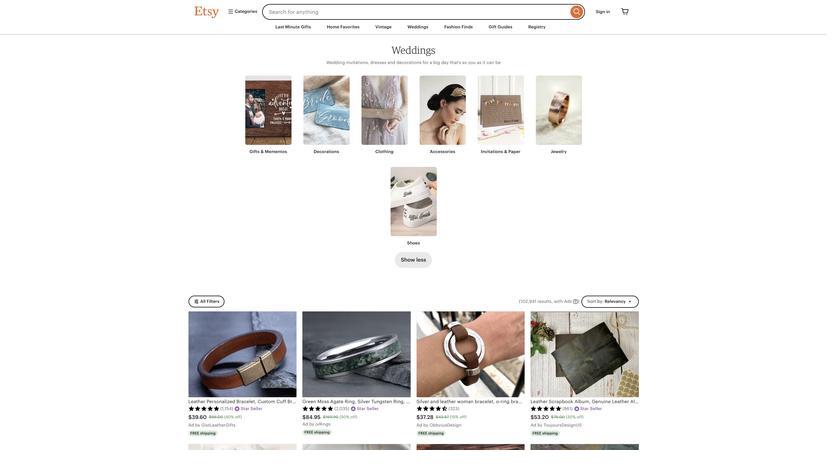 Task type: locate. For each thing, give the bounding box(es) containing it.
free down 53.20
[[533, 432, 542, 436]]

& left paper
[[504, 149, 508, 154]]

2 horizontal spatial star seller
[[581, 407, 602, 412]]

3 seller from the left
[[590, 407, 602, 412]]

1 vertical spatial gifts
[[250, 149, 260, 154]]

weddings down search for anything text field
[[408, 24, 429, 29]]

and
[[388, 60, 396, 65]]

d for 37.28
[[420, 423, 422, 428]]

None search field
[[262, 4, 585, 20]]

sign in
[[596, 9, 610, 14]]

(50%
[[340, 415, 350, 420]]

b
[[309, 422, 312, 427], [195, 423, 198, 428], [424, 423, 426, 428], [538, 423, 541, 428]]

free down 39.60
[[190, 432, 199, 436]]

jewelry
[[551, 149, 567, 154]]

3 star from the left
[[581, 407, 589, 412]]

dresses
[[371, 60, 387, 65]]

minute
[[285, 24, 300, 29]]

banner
[[183, 0, 645, 20]]

b down 53.20
[[538, 423, 541, 428]]

5 out of 5 stars image
[[188, 406, 220, 412], [303, 406, 334, 412], [531, 406, 562, 412]]

0 horizontal spatial &
[[261, 149, 264, 154]]

(15%
[[450, 415, 459, 420]]

y inside $ 84.95 $ 169.90 (50% off) a d b y jvrings
[[312, 422, 315, 427]]

2 horizontal spatial star
[[581, 407, 589, 412]]

invitations,
[[346, 60, 369, 65]]

y inside $ 39.60 $ 66.00 (40% off) a d b y gistleathergifts
[[198, 423, 200, 428]]

b inside $ 39.60 $ 66.00 (40% off) a d b y gistleathergifts
[[195, 423, 198, 428]]

star seller right (861) at the right bottom
[[581, 407, 602, 412]]

shipping for 53.20
[[543, 432, 558, 436]]

y for 39.60
[[198, 423, 200, 428]]

jewelry link
[[536, 76, 582, 155]]

can
[[487, 60, 495, 65]]

silver and leather woman bracelet, o-ring bracelet, lince lp model, different colors, italian leather, for women, mothers, handmade jewelry image
[[417, 312, 525, 398]]

2 seller from the left
[[367, 407, 379, 412]]

off) for 37.28
[[460, 415, 467, 420]]

star right (861) at the right bottom
[[581, 407, 589, 412]]

it
[[483, 60, 486, 65]]

personalized shot glasses with wood box groomsmen, best man, man cave gift barware (024965) image
[[417, 445, 525, 451]]

gifts right minute
[[301, 24, 311, 29]]

d for 39.60
[[191, 423, 194, 428]]

off) right (40%
[[235, 415, 242, 420]]

shipping down gistleathergifts
[[200, 432, 216, 436]]

seller right the (2,035)
[[367, 407, 379, 412]]

shipping down $ 53.20 $ 76.00 (30% off) a d b y toujoursdesignus
[[543, 432, 558, 436]]

free shipping down 53.20
[[533, 432, 558, 436]]

free shipping for 53.20
[[533, 432, 558, 436]]

0 horizontal spatial star
[[241, 407, 250, 412]]

free down 37.28
[[419, 432, 428, 436]]

relevancy
[[605, 299, 626, 304]]

1 horizontal spatial star
[[357, 407, 366, 412]]

5 out of 5 stars image up 39.60
[[188, 406, 220, 412]]

( 102,941 results,
[[519, 299, 553, 304]]

0 vertical spatial gifts
[[301, 24, 311, 29]]

gifts left mementos
[[250, 149, 260, 154]]

d down 37.28
[[420, 423, 422, 428]]

2 horizontal spatial 5 out of 5 stars image
[[531, 406, 562, 412]]

0 horizontal spatial gifts
[[250, 149, 260, 154]]

menu bar
[[183, 20, 645, 35]]

d for 53.20
[[534, 423, 537, 428]]

as left it
[[477, 60, 482, 65]]

a inside $ 37.28 $ 43.87 (15% off) a d b y obbviusdesign
[[417, 423, 420, 428]]

)
[[578, 299, 580, 304]]

off) right (50%
[[351, 415, 357, 420]]

gifts
[[301, 24, 311, 29], [250, 149, 260, 154]]

& left mementos
[[261, 149, 264, 154]]

as left you
[[463, 60, 467, 65]]

sign
[[596, 9, 606, 14]]

star
[[241, 407, 250, 412], [357, 407, 366, 412], [581, 407, 589, 412]]

& for gifts
[[261, 149, 264, 154]]

a inside $ 84.95 $ 169.90 (50% off) a d b y jvrings
[[303, 422, 306, 427]]

a left "toujoursdesignus"
[[531, 423, 534, 428]]

jvrings
[[316, 422, 331, 427]]

5 out of 5 stars image up 84.95
[[303, 406, 334, 412]]

1 star seller from the left
[[241, 407, 263, 412]]

off) inside $ 84.95 $ 169.90 (50% off) a d b y jvrings
[[351, 415, 357, 420]]

2 5 out of 5 stars image from the left
[[303, 406, 334, 412]]

all filters
[[200, 299, 220, 304]]

1 horizontal spatial as
[[477, 60, 482, 65]]

d inside $ 53.20 $ 76.00 (30% off) a d b y toujoursdesignus
[[534, 423, 537, 428]]

a inside $ 53.20 $ 76.00 (30% off) a d b y toujoursdesignus
[[531, 423, 534, 428]]

& inside "link"
[[504, 149, 508, 154]]

off) right (30%
[[577, 415, 584, 420]]

43.87
[[439, 415, 449, 420]]

0 vertical spatial weddings
[[408, 24, 429, 29]]

categories button
[[223, 6, 260, 18]]

weddings up wedding invitations, dresses and decorations for a big day that's as you as it can be
[[392, 44, 436, 56]]

home favorites
[[327, 24, 360, 29]]

1 horizontal spatial star seller
[[357, 407, 379, 412]]

5 out of 5 stars image up 53.20
[[531, 406, 562, 412]]

d down 39.60
[[191, 423, 194, 428]]

0 horizontal spatial seller
[[251, 407, 263, 412]]

a left jvrings
[[303, 422, 306, 427]]

star right the (2,035)
[[357, 407, 366, 412]]

0 horizontal spatial as
[[463, 60, 467, 65]]

big
[[434, 60, 440, 65]]

sign in button
[[591, 6, 615, 18]]

finds
[[462, 24, 473, 29]]

b down 37.28
[[424, 423, 426, 428]]

0 horizontal spatial 5 out of 5 stars image
[[188, 406, 220, 412]]

& for invitations
[[504, 149, 508, 154]]

off) for 53.20
[[577, 415, 584, 420]]

decorations link
[[303, 76, 350, 155]]

1 horizontal spatial &
[[504, 149, 508, 154]]

3 5 out of 5 stars image from the left
[[531, 406, 562, 412]]

shipping for 84.95
[[314, 431, 330, 435]]

last
[[276, 24, 284, 29]]

$
[[188, 414, 192, 421], [303, 414, 306, 421], [417, 414, 420, 421], [531, 414, 534, 421], [209, 415, 212, 420], [323, 415, 326, 420], [436, 415, 439, 420], [551, 415, 554, 420]]

star seller for 84.95
[[357, 407, 379, 412]]

free shipping down $ 37.28 $ 43.87 (15% off) a d b y obbviusdesign
[[419, 432, 444, 436]]

d down 84.95
[[305, 422, 308, 427]]

weddings
[[408, 24, 429, 29], [392, 44, 436, 56]]

personalized money clip, full name, rustic, custom copper wallet clip, graduation gift for him, christmas present, birthday gift, antiqued image
[[531, 445, 639, 451]]

2 off) from the left
[[351, 415, 357, 420]]

$ 53.20 $ 76.00 (30% off) a d b y toujoursdesignus
[[531, 414, 584, 428]]

3 star seller from the left
[[581, 407, 602, 412]]

off) for 39.60
[[235, 415, 242, 420]]

shipping for 39.60
[[200, 432, 216, 436]]

star seller right the (1,154)
[[241, 407, 263, 412]]

b inside $ 53.20 $ 76.00 (30% off) a d b y toujoursdesignus
[[538, 423, 541, 428]]

free shipping down jvrings
[[305, 431, 330, 435]]

b down 39.60
[[195, 423, 198, 428]]

2 star from the left
[[357, 407, 366, 412]]

d inside $ 37.28 $ 43.87 (15% off) a d b y obbviusdesign
[[420, 423, 422, 428]]

1 star from the left
[[241, 407, 250, 412]]

shipping down jvrings
[[314, 431, 330, 435]]

2 & from the left
[[504, 149, 508, 154]]

free for 39.60
[[190, 432, 199, 436]]

1 off) from the left
[[235, 415, 242, 420]]

fashion finds link
[[440, 21, 478, 33]]

categories
[[234, 9, 257, 14]]

results,
[[538, 299, 553, 304]]

mementos
[[265, 149, 287, 154]]

y inside $ 37.28 $ 43.87 (15% off) a d b y obbviusdesign
[[426, 423, 429, 428]]

star for 84.95
[[357, 407, 366, 412]]

&
[[261, 149, 264, 154], [504, 149, 508, 154]]

d inside $ 39.60 $ 66.00 (40% off) a d b y gistleathergifts
[[191, 423, 194, 428]]

paper
[[509, 149, 521, 154]]

1 seller from the left
[[251, 407, 263, 412]]

b inside $ 37.28 $ 43.87 (15% off) a d b y obbviusdesign
[[424, 423, 426, 428]]

1 horizontal spatial 5 out of 5 stars image
[[303, 406, 334, 412]]

off) inside $ 39.60 $ 66.00 (40% off) a d b y gistleathergifts
[[235, 415, 242, 420]]

gifts & mementos link
[[245, 76, 292, 155]]

a for 37.28
[[417, 423, 420, 428]]

green moss agate ring, silver tungsten ring, mens wedding ring, womens wedding band, anniversary ring, engagement ring, promise ring,4mm 8mm image
[[303, 312, 411, 398]]

d
[[305, 422, 308, 427], [191, 423, 194, 428], [420, 423, 422, 428], [534, 423, 537, 428]]

5 out of 5 stars image for 53.20
[[531, 406, 562, 412]]

star seller
[[241, 407, 263, 412], [357, 407, 379, 412], [581, 407, 602, 412]]

y down 84.95
[[312, 422, 315, 427]]

y down 37.28
[[426, 423, 429, 428]]

1 vertical spatial weddings
[[392, 44, 436, 56]]

shipping
[[314, 431, 330, 435], [200, 432, 216, 436], [429, 432, 444, 436], [543, 432, 558, 436]]

3 off) from the left
[[460, 415, 467, 420]]

as
[[463, 60, 467, 65], [477, 60, 482, 65]]

a left gistleathergifts
[[188, 423, 191, 428]]

vintage link
[[371, 21, 397, 33]]

y
[[312, 422, 315, 427], [198, 423, 200, 428], [426, 423, 429, 428], [540, 423, 543, 428]]

off)
[[235, 415, 242, 420], [351, 415, 357, 420], [460, 415, 467, 420], [577, 415, 584, 420]]

b inside $ 84.95 $ 169.90 (50% off) a d b y jvrings
[[309, 422, 312, 427]]

shoes link
[[391, 167, 437, 246]]

1 horizontal spatial gifts
[[301, 24, 311, 29]]

decorations
[[397, 60, 422, 65]]

a right for
[[430, 60, 432, 65]]

star right the (1,154)
[[241, 407, 250, 412]]

shipping down obbviusdesign on the bottom
[[429, 432, 444, 436]]

off) inside $ 53.20 $ 76.00 (30% off) a d b y toujoursdesignus
[[577, 415, 584, 420]]

2 as from the left
[[477, 60, 482, 65]]

84.95
[[306, 414, 321, 421]]

a for 39.60
[[188, 423, 191, 428]]

a inside $ 39.60 $ 66.00 (40% off) a d b y gistleathergifts
[[188, 423, 191, 428]]

star for 39.60
[[241, 407, 250, 412]]

1 as from the left
[[463, 60, 467, 65]]

for
[[423, 60, 429, 65]]

seller right the (1,154)
[[251, 407, 263, 412]]

star seller for 53.20
[[581, 407, 602, 412]]

53.20
[[534, 414, 549, 421]]

b down 84.95
[[309, 422, 312, 427]]

obbviusdesign
[[430, 423, 462, 428]]

free shipping down 39.60
[[190, 432, 216, 436]]

invitations & paper link
[[478, 76, 524, 155]]

off) inside $ 37.28 $ 43.87 (15% off) a d b y obbviusdesign
[[460, 415, 467, 420]]

star for 53.20
[[581, 407, 589, 412]]

y down 53.20
[[540, 423, 543, 428]]

1 horizontal spatial seller
[[367, 407, 379, 412]]

off) right (15%
[[460, 415, 467, 420]]

4 off) from the left
[[577, 415, 584, 420]]

you
[[468, 60, 476, 65]]

b for 37.28
[[424, 423, 426, 428]]

y down 39.60
[[198, 423, 200, 428]]

b for 39.60
[[195, 423, 198, 428]]

2 horizontal spatial seller
[[590, 407, 602, 412]]

free down 84.95
[[305, 431, 313, 435]]

d inside $ 84.95 $ 169.90 (50% off) a d b y jvrings
[[305, 422, 308, 427]]

free for 84.95
[[305, 431, 313, 435]]

registry
[[529, 24, 546, 29]]

that's
[[450, 60, 461, 65]]

0 horizontal spatial star seller
[[241, 407, 263, 412]]

seller for 84.95
[[367, 407, 379, 412]]

free shipping
[[305, 431, 330, 435], [190, 432, 216, 436], [419, 432, 444, 436], [533, 432, 558, 436]]

1 5 out of 5 stars image from the left
[[188, 406, 220, 412]]

d down 53.20
[[534, 423, 537, 428]]

1 & from the left
[[261, 149, 264, 154]]

star seller right the (2,035)
[[357, 407, 379, 412]]

seller right (861) at the right bottom
[[590, 407, 602, 412]]

y inside $ 53.20 $ 76.00 (30% off) a d b y toujoursdesignus
[[540, 423, 543, 428]]

a down 4.5 out of 5 stars image
[[417, 423, 420, 428]]

2 star seller from the left
[[357, 407, 379, 412]]

with ads
[[554, 299, 572, 304]]



Task type: describe. For each thing, give the bounding box(es) containing it.
seller for 53.20
[[590, 407, 602, 412]]

home
[[327, 24, 340, 29]]

y for 84.95
[[312, 422, 315, 427]]

169.90
[[326, 415, 339, 420]]

shipping for 37.28
[[429, 432, 444, 436]]

5 out of 5 stars image for 39.60
[[188, 406, 220, 412]]

guides
[[498, 24, 513, 29]]

be
[[496, 60, 501, 65]]

by:
[[598, 299, 604, 304]]

in
[[607, 9, 610, 14]]

the perfect gift or present! any occasion! 4 1/4 inch.  stained glass star with a gift box ! image
[[188, 445, 297, 451]]

(2,035)
[[335, 407, 349, 412]]

b for 84.95
[[309, 422, 312, 427]]

seller for 39.60
[[251, 407, 263, 412]]

76.00
[[554, 415, 565, 420]]

invitations
[[481, 149, 503, 154]]

(861)
[[563, 407, 573, 412]]

Search for anything text field
[[262, 4, 569, 20]]

shoes
[[407, 241, 420, 246]]

(30%
[[566, 415, 576, 420]]

gifts & mementos
[[250, 149, 287, 154]]

free shipping for 84.95
[[305, 431, 330, 435]]

gistleathergifts
[[202, 423, 236, 428]]

sort by: relevancy
[[588, 299, 626, 304]]

39.60
[[192, 414, 207, 421]]

free shipping for 39.60
[[190, 432, 216, 436]]

a for 84.95
[[303, 422, 306, 427]]

home favorites link
[[322, 21, 365, 33]]

free for 37.28
[[419, 432, 428, 436]]

clothing link
[[362, 76, 408, 155]]

b for 53.20
[[538, 423, 541, 428]]

filters
[[207, 299, 220, 304]]

birthstone bar necklace • birthstone necklace for mom • gold bar necklace • birthstone jewelry • birthstone bar • personalized gift mom tbr1 image
[[303, 445, 411, 451]]

less
[[417, 257, 426, 263]]

(40%
[[224, 415, 234, 420]]

banner containing categories
[[183, 0, 645, 20]]

show less
[[401, 257, 426, 263]]

none search field inside banner
[[262, 4, 585, 20]]

day
[[442, 60, 449, 65]]

vintage
[[376, 24, 392, 29]]

with
[[554, 299, 563, 304]]

decorations
[[314, 149, 339, 154]]

wedding
[[327, 60, 345, 65]]

weddings link
[[403, 21, 434, 33]]

favorites
[[341, 24, 360, 29]]

d for 84.95
[[305, 422, 308, 427]]

4.5 out of 5 stars image
[[417, 406, 448, 412]]

wedding invitations, dresses and decorations for a big day that's as you as it can be
[[327, 60, 501, 65]]

5 out of 5 stars image for 84.95
[[303, 406, 334, 412]]

show
[[401, 257, 415, 263]]

weddings inside menu bar
[[408, 24, 429, 29]]

free for 53.20
[[533, 432, 542, 436]]

y for 37.28
[[426, 423, 429, 428]]

37.28
[[420, 414, 434, 421]]

gift
[[489, 24, 497, 29]]

(323)
[[449, 407, 460, 412]]

last minute gifts
[[276, 24, 311, 29]]

gift guides link
[[484, 21, 518, 33]]

show less button
[[395, 252, 432, 268]]

last minute gifts link
[[271, 21, 316, 33]]

accessories link
[[420, 76, 466, 155]]

all filters button
[[188, 296, 224, 308]]

accessories
[[430, 149, 456, 154]]

(
[[519, 299, 521, 304]]

(1,154)
[[221, 407, 233, 412]]

invitations & paper
[[481, 149, 521, 154]]

registry link
[[524, 21, 551, 33]]

fashion
[[445, 24, 461, 29]]

a for 53.20
[[531, 423, 534, 428]]

gift guides
[[489, 24, 513, 29]]

ads
[[564, 299, 572, 304]]

gifts inside gifts & mementos link
[[250, 149, 260, 154]]

a for invitations,
[[430, 60, 432, 65]]

all
[[200, 299, 206, 304]]

gifts inside last minute gifts link
[[301, 24, 311, 29]]

toujoursdesignus
[[544, 423, 582, 428]]

y for 53.20
[[540, 423, 543, 428]]

sort
[[588, 299, 596, 304]]

free shipping for 37.28
[[419, 432, 444, 436]]

clothing
[[376, 149, 394, 154]]

66.00
[[212, 415, 223, 420]]

$ 84.95 $ 169.90 (50% off) a d b y jvrings
[[303, 414, 357, 427]]

102,941
[[521, 299, 537, 304]]

off) for 84.95
[[351, 415, 357, 420]]

fashion finds
[[445, 24, 473, 29]]

leather scrapbook album, genuine leather album, personalized leather album, wedding guest book, vintage album, photo album, anniversary gift image
[[531, 312, 639, 398]]

$ 37.28 $ 43.87 (15% off) a d b y obbviusdesign
[[417, 414, 467, 428]]

star seller for 39.60
[[241, 407, 263, 412]]

$ 39.60 $ 66.00 (40% off) a d b y gistleathergifts
[[188, 414, 242, 428]]

menu bar containing last minute gifts
[[183, 20, 645, 35]]

leather personalized bracelet, custom cuff bracelet, wrap bracelet for men, custom cuff bracelet, full grain leather mens bracelet image
[[188, 312, 297, 398]]



Task type: vqa. For each thing, say whether or not it's contained in the screenshot.
INVITATIONS
yes



